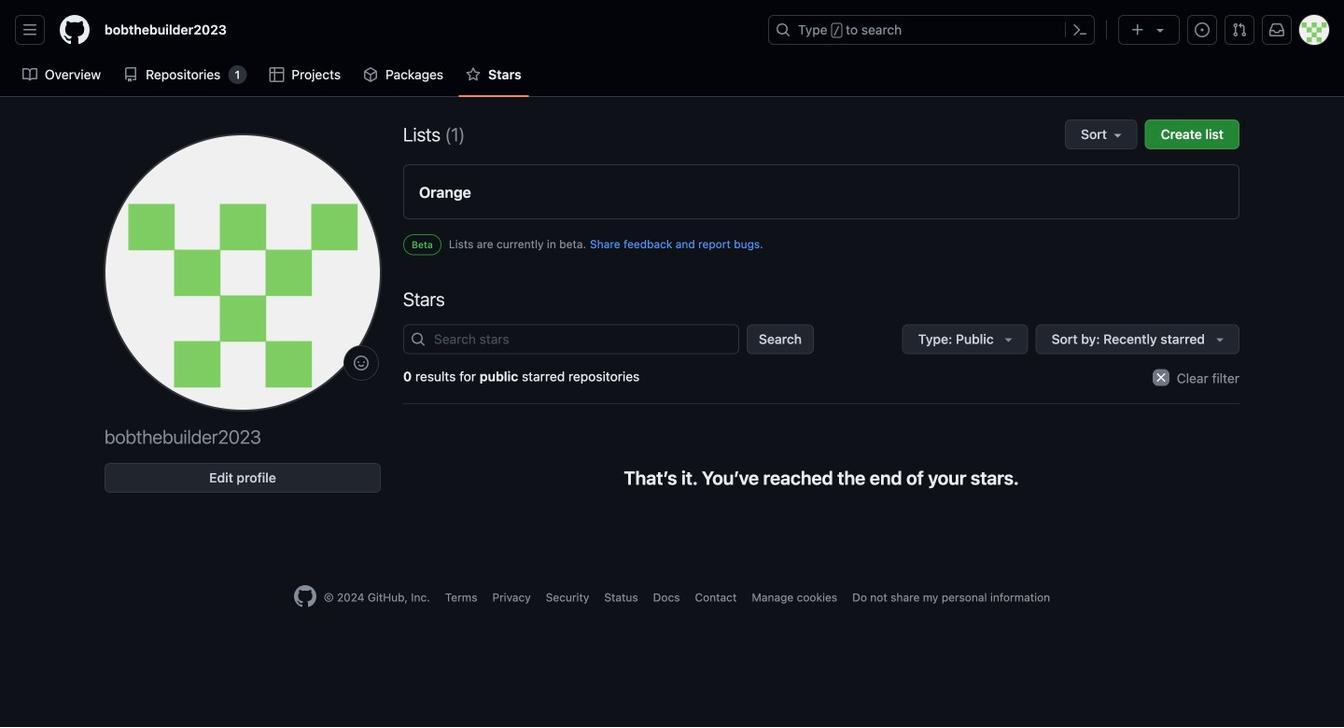 Task type: describe. For each thing, give the bounding box(es) containing it.
table image
[[269, 67, 284, 82]]

repo image
[[123, 67, 138, 82]]

package image
[[363, 67, 378, 82]]

1 horizontal spatial homepage image
[[294, 585, 316, 608]]

git pull request image
[[1232, 22, 1247, 37]]

search image
[[411, 332, 426, 347]]

command palette image
[[1073, 22, 1088, 37]]

book image
[[22, 67, 37, 82]]

issue opened image
[[1195, 22, 1210, 37]]

Search stars search field
[[403, 324, 739, 354]]

1 horizontal spatial triangle down image
[[1213, 332, 1228, 347]]



Task type: vqa. For each thing, say whether or not it's contained in the screenshot.
Homepage IMAGE to the right
yes



Task type: locate. For each thing, give the bounding box(es) containing it.
triangle down image
[[1001, 332, 1016, 347]]

1 vertical spatial triangle down image
[[1213, 332, 1228, 347]]

smiley image
[[354, 356, 369, 371]]

homepage image
[[60, 15, 90, 45], [294, 585, 316, 608]]

0 horizontal spatial homepage image
[[60, 15, 90, 45]]

0 vertical spatial homepage image
[[60, 15, 90, 45]]

plus image
[[1131, 22, 1145, 37]]

feature release label: beta element
[[403, 234, 441, 255]]

change your avatar image
[[105, 134, 381, 411]]

0 vertical spatial triangle down image
[[1153, 22, 1168, 37]]

1 vertical spatial homepage image
[[294, 585, 316, 608]]

star image
[[466, 67, 481, 82]]

notifications image
[[1270, 22, 1285, 37]]

x image
[[1153, 369, 1170, 386]]

0 horizontal spatial triangle down image
[[1153, 22, 1168, 37]]

triangle down image
[[1153, 22, 1168, 37], [1213, 332, 1228, 347]]



